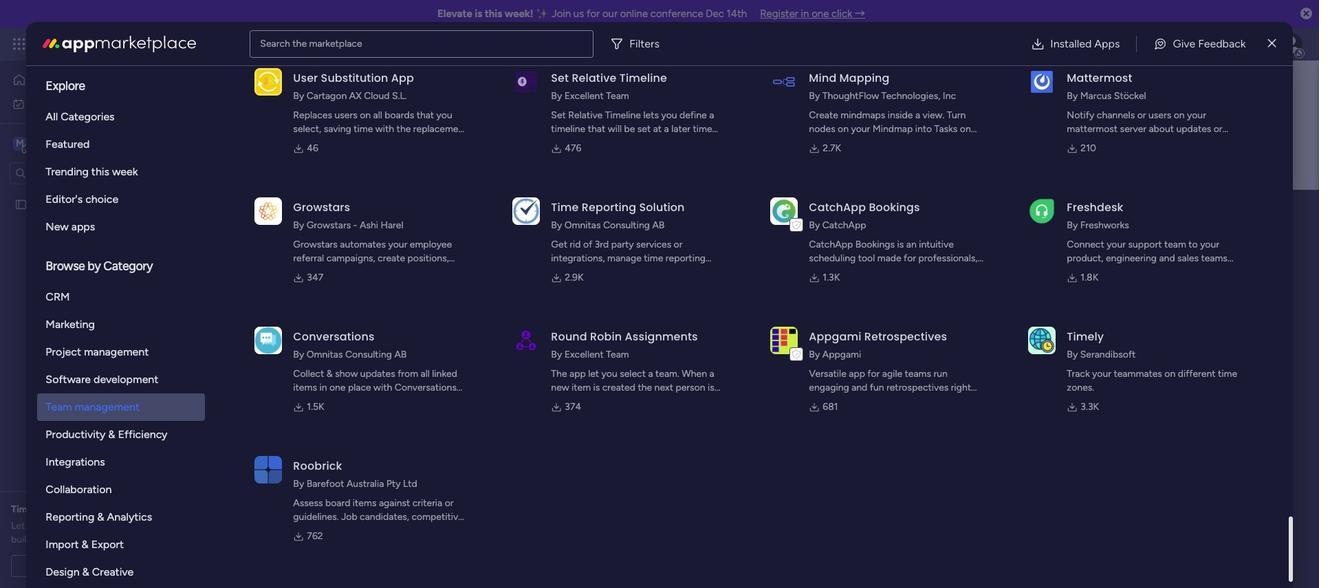 Task type: describe. For each thing, give the bounding box(es) containing it.
of inside time for an expert review let our experts review what you've built so far. free of charge
[[82, 534, 91, 546]]

monday.com inside collect & show updates from all linked items in one place with conversations app for monday.com
[[328, 396, 384, 407]]

get
[[551, 239, 568, 250]]

consulting inside time reporting solution by omnitas consulting ab
[[603, 219, 650, 231]]

place
[[348, 382, 371, 394]]

professionals,
[[919, 252, 978, 264]]

growstars automates your employee referral campaigns, create positions, post, manage & keep track!
[[293, 239, 452, 278]]

register
[[760, 8, 799, 20]]

of inside the get rid of 3rd party services or integrations, manage time reporting within your monday.com account
[[583, 239, 593, 250]]

0 vertical spatial appgami
[[809, 329, 862, 345]]

omnitas inside conversations by omnitas consulting ab
[[307, 349, 343, 360]]

work for my
[[46, 97, 67, 109]]

expert
[[63, 504, 92, 515]]

by inside appgami retrospectives by appgami
[[809, 349, 820, 360]]

bookings for catchapp bookings by catchapp
[[869, 200, 920, 215]]

import & export
[[46, 538, 124, 551]]

marcus
[[1081, 90, 1112, 102]]

by inside mind mapping by thoughtflow technologies, inc
[[809, 90, 820, 102]]

is down let
[[593, 382, 600, 394]]

omnitas inside time reporting solution by omnitas consulting ab
[[565, 219, 601, 231]]

set for set relative timeline lets you define a timeline that will be set at a later time (when triggered)
[[551, 109, 566, 121]]

new apps
[[46, 220, 95, 233]]

create
[[809, 109, 839, 121]]

0 vertical spatial one
[[812, 8, 829, 20]]

app for round
[[570, 368, 586, 380]]

and inside versatile app for agile teams run engaging and fun retrospectives right inside monday.com
[[852, 382, 868, 394]]

catchapp bookings by catchapp
[[809, 200, 920, 231]]

add workspace description
[[342, 228, 460, 240]]

positions,
[[408, 252, 449, 264]]

to inside catchapp bookings is an intuitive scheduling tool made for professionals, to save time.
[[809, 266, 818, 278]]

items inside assess board items against criteria or guidelines. job candidates, competitive analysis, audits, etc.
[[353, 497, 377, 509]]

762
[[307, 530, 323, 542]]

my
[[30, 97, 43, 109]]

for inside versatile app for agile teams run engaging and fun retrospectives right inside monday.com
[[868, 368, 880, 380]]

replaces
[[293, 109, 332, 121]]

0 vertical spatial management
[[139, 36, 214, 52]]

0 horizontal spatial the
[[293, 37, 307, 49]]

you inside the app let you select a team. when a new item is created the next person is picked from this team.
[[602, 368, 618, 380]]

cartagon
[[307, 90, 347, 102]]

recently
[[411, 310, 446, 322]]

apps marketplace image
[[43, 35, 196, 52]]

users inside the replaces users on all boards that you select, saving time with the replacement process.
[[335, 109, 358, 121]]

management for team management
[[75, 400, 140, 413]]

2 horizontal spatial in
[[801, 8, 809, 20]]

from inside collect & show updates from all linked items in one place with conversations app for monday.com
[[398, 368, 418, 380]]

what
[[109, 520, 131, 532]]

the inside the replaces users on all boards that you select, saving time with the replacement process.
[[397, 123, 411, 135]]

inbox image
[[1108, 37, 1122, 51]]

app for appgami
[[849, 368, 865, 380]]

you've
[[133, 520, 161, 532]]

a right 'define' at the top right of page
[[709, 109, 714, 121]]

workspace selection element
[[13, 135, 115, 153]]

set relative timeline by excellent team
[[551, 70, 667, 102]]

by inside user substitution app by cartagon ax cloud s.l.
[[293, 90, 304, 102]]

0 horizontal spatial team.
[[623, 396, 647, 407]]

time inside track your teammates on different time zones.
[[1218, 368, 1238, 380]]

catchapp bookings is an intuitive scheduling tool made for professionals, to save time.
[[809, 239, 978, 278]]

in inside collect & show updates from all linked items in one place with conversations app for monday.com
[[319, 382, 327, 394]]

let
[[11, 520, 25, 532]]

team for robin
[[606, 349, 629, 360]]

mindmap
[[873, 123, 913, 135]]

test for public board image in the "test" list box
[[32, 198, 50, 210]]

into
[[915, 123, 932, 135]]

3.3k
[[1081, 401, 1099, 413]]

a right when
[[710, 368, 715, 380]]

excellent for relative
[[565, 90, 604, 102]]

timeline for set relative timeline by excellent team
[[620, 70, 667, 86]]

set for set relative timeline by excellent team
[[551, 70, 569, 86]]

1 vertical spatial review
[[78, 520, 107, 532]]

by inside the growstars by growstars - ashi harel
[[293, 219, 304, 231]]

thoughtflow
[[823, 90, 879, 102]]

Main workspace field
[[340, 195, 1264, 226]]

scheduling
[[809, 252, 856, 264]]

feedback
[[1199, 37, 1246, 50]]

0 horizontal spatial boards
[[297, 277, 331, 290]]

app inside collect & show updates from all linked items in one place with conversations app for monday.com
[[293, 396, 311, 407]]

boards inside the replaces users on all boards that you select, saving time with the replacement process.
[[385, 109, 414, 121]]

an inside time for an expert review let our experts review what you've built so far. free of charge
[[50, 504, 61, 515]]

saving
[[324, 123, 351, 135]]

app logo image for set relative timeline
[[513, 68, 540, 95]]

ab inside conversations by omnitas consulting ab
[[394, 349, 407, 360]]

this right the recently
[[459, 310, 475, 322]]

is right person
[[708, 382, 715, 394]]

app logo image for mattermost
[[1029, 68, 1056, 95]]

design & creative
[[46, 566, 134, 579]]

board.
[[831, 137, 858, 149]]

1 horizontal spatial main workspace
[[343, 195, 520, 226]]

your inside growstars automates your employee referral campaigns, create positions, post, manage & keep track!
[[388, 239, 408, 250]]

help image
[[1233, 37, 1247, 51]]

or inside the get rid of 3rd party services or integrations, manage time reporting within your monday.com account
[[674, 239, 683, 250]]

set relative timeline lets you define a timeline that will be set at a later time (when triggered)
[[551, 109, 714, 149]]

1 vertical spatial growstars
[[307, 219, 351, 231]]

productivity & efficiency
[[46, 428, 168, 441]]

time inside set relative timeline lets you define a timeline that will be set at a later time (when triggered)
[[693, 123, 712, 135]]

search everything image
[[1203, 37, 1216, 51]]

week!
[[505, 8, 534, 20]]

conversations by omnitas consulting ab
[[293, 329, 407, 360]]

the inside the app let you select a team. when a new item is created the next person is picked from this team.
[[638, 382, 652, 394]]

tool
[[858, 252, 875, 264]]

account
[[660, 266, 695, 278]]

on down server on the right top of the page
[[1135, 137, 1146, 149]]

integrations,
[[551, 252, 605, 264]]

within
[[551, 266, 578, 278]]

1 horizontal spatial in
[[449, 310, 456, 322]]

our inside time for an expert review let our experts review what you've built so far. free of charge
[[27, 520, 42, 532]]

a inside create mindmaps inside a view. turn nodes on your mindmap into tasks on your board.
[[916, 109, 921, 121]]

efficiency
[[118, 428, 168, 441]]

assess board items against criteria or guidelines. job candidates, competitive analysis, audits, etc.
[[293, 497, 464, 537]]

timeline for set relative timeline lets you define a timeline that will be set at a later time (when triggered)
[[605, 109, 641, 121]]

inside inside versatile app for agile teams run engaging and fun retrospectives right inside monday.com
[[809, 396, 835, 407]]

collect
[[293, 368, 324, 380]]

2 horizontal spatial to
[[1216, 266, 1225, 278]]

brad klo image
[[1281, 33, 1303, 55]]

connect your support team to your product, engineering and sales teams and streamline customer requests to your team.
[[1067, 239, 1228, 292]]

customer
[[1133, 266, 1174, 278]]

by inside conversations by omnitas consulting ab
[[293, 349, 304, 360]]

campaigns,
[[327, 252, 375, 264]]

on up the board.
[[838, 123, 849, 135]]

meeting
[[95, 560, 130, 572]]

time reporting solution by omnitas consulting ab
[[551, 200, 685, 231]]

dec
[[706, 8, 724, 20]]

the app let you select a team. when a new item is created the next person is picked from this team.
[[551, 368, 715, 407]]

freshdesk
[[1067, 200, 1124, 215]]

0 horizontal spatial reporting
[[46, 510, 94, 524]]

relative for set relative timeline by excellent team
[[572, 70, 617, 86]]

updates inside the notify channels or users on your mattermost server about updates or status changes on your board
[[1177, 123, 1212, 135]]

by inside mattermost by marcus stöckel
[[1067, 90, 1078, 102]]

versatile
[[809, 368, 847, 380]]

register in one click → link
[[760, 8, 866, 20]]

your inside track your teammates on different time zones.
[[1093, 368, 1112, 380]]

give feedback
[[1173, 37, 1246, 50]]

and down team
[[1160, 252, 1175, 264]]

app logo image for user substitution app
[[255, 68, 282, 95]]

for inside catchapp bookings is an intuitive scheduling tool made for professionals, to save time.
[[904, 252, 916, 264]]

manage inside the get rid of 3rd party services or integrations, manage time reporting within your monday.com account
[[607, 252, 642, 264]]

the
[[551, 368, 567, 380]]

my work
[[30, 97, 67, 109]]

later
[[672, 123, 691, 135]]

elevate is this week! ✨ join us for our online conference dec 14th
[[437, 8, 747, 20]]

by inside timely by serandibsoft
[[1067, 349, 1078, 360]]

save
[[821, 266, 840, 278]]

is inside catchapp bookings is an intuitive scheduling tool made for professionals, to save time.
[[897, 239, 904, 250]]

plans
[[259, 38, 282, 50]]

register in one click →
[[760, 8, 866, 20]]

excellent for robin
[[565, 349, 604, 360]]

this left week on the top left of page
[[91, 165, 109, 178]]

with inside the replaces users on all boards that you select, saving time with the replacement process.
[[376, 123, 394, 135]]

invite members image
[[1139, 37, 1152, 51]]

mattermost by marcus stöckel
[[1067, 70, 1147, 102]]

main workspace inside workspace selection element
[[32, 137, 113, 150]]

work for monday
[[111, 36, 136, 52]]

time for for
[[11, 504, 33, 515]]

about
[[1149, 123, 1174, 135]]

growstars for growstars by growstars - ashi harel
[[293, 200, 350, 215]]

you inside the replaces users on all boards that you select, saving time with the replacement process.
[[437, 109, 453, 121]]

trending
[[46, 165, 89, 178]]

give
[[1173, 37, 1196, 50]]

productivity
[[46, 428, 106, 441]]

public board image inside test link
[[260, 341, 275, 356]]

46
[[307, 142, 319, 154]]

filters button
[[605, 30, 671, 57]]

different
[[1178, 368, 1216, 380]]

test for public board image in the test link
[[283, 342, 301, 354]]

replaces users on all boards that you select, saving time with the replacement process.
[[293, 109, 468, 149]]

mattermost
[[1067, 123, 1118, 135]]

triggered)
[[581, 137, 624, 149]]

track!
[[386, 266, 410, 278]]

2.9k
[[565, 272, 584, 283]]

boards
[[259, 310, 289, 322]]

that inside the replaces users on all boards that you select, saving time with the replacement process.
[[417, 109, 434, 121]]

mattermost
[[1067, 70, 1133, 86]]

on inside the replaces users on all boards that you select, saving time with the replacement process.
[[360, 109, 371, 121]]

1 horizontal spatial to
[[1189, 239, 1198, 250]]

catchapp for catchapp bookings is an intuitive scheduling tool made for professionals, to save time.
[[809, 239, 853, 250]]

round
[[551, 329, 587, 345]]

or up server on the right top of the page
[[1138, 109, 1147, 121]]

visited
[[380, 310, 409, 322]]

an inside catchapp bookings is an intuitive scheduling tool made for professionals, to save time.
[[907, 239, 917, 250]]

software
[[46, 373, 91, 386]]

& inside growstars automates your employee referral campaigns, create positions, post, manage & keep track!
[[354, 266, 360, 278]]

post,
[[293, 266, 315, 278]]

& for analytics
[[97, 510, 104, 524]]

all inside the replaces users on all boards that you select, saving time with the replacement process.
[[373, 109, 382, 121]]

on down turn at the right of the page
[[960, 123, 971, 135]]

board inside the notify channels or users on your mattermost server about updates or status changes on your board
[[1170, 137, 1195, 149]]

made
[[878, 252, 902, 264]]

or inside assess board items against criteria or guidelines. job candidates, competitive analysis, audits, etc.
[[445, 497, 454, 509]]

app logo image for roobrick
[[255, 456, 282, 483]]

versatile app for agile teams run engaging and fun retrospectives right inside monday.com
[[809, 368, 971, 407]]

harel
[[381, 219, 404, 231]]

team. inside the connect your support team to your product, engineering and sales teams and streamline customer requests to your team.
[[1089, 280, 1113, 292]]

retrospectives
[[887, 382, 949, 394]]



Task type: vqa. For each thing, say whether or not it's contained in the screenshot.
the far.
yes



Task type: locate. For each thing, give the bounding box(es) containing it.
1 vertical spatial manage
[[317, 266, 352, 278]]

nodes
[[809, 123, 836, 135]]

apps
[[1095, 37, 1120, 50]]

1 vertical spatial excellent
[[565, 349, 604, 360]]

1 horizontal spatial consulting
[[603, 219, 650, 231]]

by inside catchapp bookings by catchapp
[[809, 219, 820, 231]]

1 vertical spatial management
[[84, 345, 149, 358]]

0 vertical spatial boards
[[385, 109, 414, 121]]

consulting inside conversations by omnitas consulting ab
[[345, 349, 392, 360]]

by down user
[[293, 90, 304, 102]]

team inside "set relative timeline by excellent team"
[[606, 90, 629, 102]]

2 vertical spatial team
[[46, 400, 72, 413]]

installed apps
[[1051, 37, 1120, 50]]

a right select
[[648, 368, 653, 380]]

growstars up add
[[293, 200, 350, 215]]

users inside the notify channels or users on your mattermost server about updates or status changes on your board
[[1149, 109, 1172, 121]]

board inside assess board items against criteria or guidelines. job candidates, competitive analysis, audits, etc.
[[325, 497, 350, 509]]

ab down visited
[[394, 349, 407, 360]]

1 vertical spatial app
[[293, 396, 311, 407]]

team. down streamline
[[1089, 280, 1113, 292]]

0 vertical spatial test
[[32, 198, 50, 210]]

for right made
[[904, 252, 916, 264]]

1 vertical spatial main
[[343, 195, 396, 226]]

inc
[[943, 90, 956, 102]]

timeline down filters
[[620, 70, 667, 86]]

1 horizontal spatial board
[[1170, 137, 1195, 149]]

add to favorites image
[[889, 341, 902, 355]]

join
[[552, 8, 571, 20]]

review up import & export
[[78, 520, 107, 532]]

next
[[655, 382, 673, 394]]

1 horizontal spatial ab
[[652, 219, 665, 231]]

items down the australia
[[353, 497, 377, 509]]

from left the linked
[[398, 368, 418, 380]]

1 horizontal spatial an
[[907, 239, 917, 250]]

excellent inside round robin assignments by excellent team
[[565, 349, 604, 360]]

or up competitive
[[445, 497, 454, 509]]

from inside the app let you select a team. when a new item is created the next person is picked from this team.
[[582, 396, 603, 407]]

click
[[832, 8, 853, 20]]

employee
[[410, 239, 452, 250]]

by inside "set relative timeline by excellent team"
[[551, 90, 562, 102]]

& for creative
[[82, 566, 89, 579]]

time up let
[[11, 504, 33, 515]]

app inside user substitution app by cartagon ax cloud s.l.
[[391, 70, 414, 86]]

bookings up 'tool'
[[856, 239, 895, 250]]

app
[[391, 70, 414, 86], [293, 396, 311, 407]]

recent
[[259, 277, 295, 290]]

teams inside the connect your support team to your product, engineering and sales teams and streamline customer requests to your team.
[[1201, 252, 1228, 264]]

✨
[[536, 8, 549, 20]]

0 vertical spatial main workspace
[[32, 137, 113, 150]]

technologies,
[[882, 90, 941, 102]]

monday.com down party
[[602, 266, 657, 278]]

criteria
[[413, 497, 443, 509]]

select product image
[[12, 37, 26, 51]]

& left efficiency at the left of the page
[[108, 428, 115, 441]]

work inside 'my work' button
[[46, 97, 67, 109]]

2 excellent from the top
[[565, 349, 604, 360]]

all inside collect & show updates from all linked items in one place with conversations app for monday.com
[[421, 368, 430, 380]]

view.
[[923, 109, 945, 121]]

0 vertical spatial team.
[[1089, 280, 1113, 292]]

with down cloud
[[376, 123, 394, 135]]

2 vertical spatial team.
[[623, 396, 647, 407]]

1 vertical spatial updates
[[360, 368, 395, 380]]

1 horizontal spatial from
[[582, 396, 603, 407]]

the
[[293, 37, 307, 49], [397, 123, 411, 135], [638, 382, 652, 394]]

by up 'referral'
[[293, 219, 304, 231]]

1 horizontal spatial inside
[[888, 109, 913, 121]]

catchapp inside catchapp bookings is an intuitive scheduling tool made for professionals, to save time.
[[809, 239, 853, 250]]

time inside time reporting solution by omnitas consulting ab
[[551, 200, 579, 215]]

your inside the get rid of 3rd party services or integrations, manage time reporting within your monday.com account
[[580, 266, 599, 278]]

items down collect
[[293, 382, 317, 394]]

one left click
[[812, 8, 829, 20]]

0 horizontal spatial test
[[32, 198, 50, 210]]

1 horizontal spatial one
[[812, 8, 829, 20]]

0 vertical spatial with
[[376, 123, 394, 135]]

track
[[1067, 368, 1090, 380]]

1 vertical spatial bookings
[[856, 239, 895, 250]]

from down item
[[582, 396, 603, 407]]

description
[[411, 228, 460, 240]]

app logo image for growstars
[[255, 197, 282, 225]]

users
[[335, 109, 358, 121], [1149, 109, 1172, 121]]

will
[[608, 123, 622, 135]]

2 set from the top
[[551, 109, 566, 121]]

charge
[[94, 534, 123, 546]]

0 vertical spatial time
[[551, 200, 579, 215]]

creative
[[92, 566, 134, 579]]

1 vertical spatial one
[[329, 382, 346, 394]]

0 vertical spatial excellent
[[565, 90, 604, 102]]

the down select
[[638, 382, 652, 394]]

2 vertical spatial the
[[638, 382, 652, 394]]

time inside time for an expert review let our experts review what you've built so far. free of charge
[[11, 504, 33, 515]]

assignments
[[625, 329, 698, 345]]

tasks
[[935, 123, 958, 135]]

inside inside create mindmaps inside a view. turn nodes on your mindmap into tasks on your board.
[[888, 109, 913, 121]]

1 app from the left
[[570, 368, 586, 380]]

by up get
[[551, 219, 562, 231]]

in down collect
[[319, 382, 327, 394]]

omnitas up rid
[[565, 219, 601, 231]]

relative for set relative timeline lets you define a timeline that will be set at a later time (when triggered)
[[568, 109, 603, 121]]

app down collect
[[293, 396, 311, 407]]

turn
[[947, 109, 966, 121]]

1 horizontal spatial manage
[[607, 252, 642, 264]]

0 vertical spatial teams
[[1201, 252, 1228, 264]]

0 vertical spatial in
[[801, 8, 809, 20]]

and left fun
[[852, 382, 868, 394]]

Search in workspace field
[[29, 165, 115, 181]]

0 horizontal spatial public board image
[[14, 198, 28, 211]]

person
[[676, 382, 706, 394]]

1 vertical spatial in
[[449, 310, 456, 322]]

recent boards
[[259, 277, 331, 290]]

for inside time for an expert review let our experts review what you've built so far. free of charge
[[35, 504, 48, 515]]

a inside button
[[88, 560, 92, 572]]

manage inside growstars automates your employee referral campaigns, create positions, post, manage & keep track!
[[317, 266, 352, 278]]

conversations inside collect & show updates from all linked items in one place with conversations app for monday.com
[[395, 382, 457, 394]]

excellent up timeline
[[565, 90, 604, 102]]

test list box
[[0, 190, 175, 402]]

growstars inside growstars automates your employee referral campaigns, create positions, post, manage & keep track!
[[293, 239, 338, 250]]

1 vertical spatial appgami
[[823, 349, 862, 360]]

0 vertical spatial manage
[[607, 252, 642, 264]]

manage down campaigns,
[[317, 266, 352, 278]]

management for project management
[[84, 345, 149, 358]]

this left the week!
[[485, 8, 502, 20]]

1 vertical spatial board
[[325, 497, 350, 509]]

monday.com inside the get rid of 3rd party services or integrations, manage time reporting within your monday.com account
[[602, 266, 657, 278]]

manage down party
[[607, 252, 642, 264]]

2 vertical spatial catchapp
[[809, 239, 853, 250]]

1 horizontal spatial reporting
[[582, 200, 637, 215]]

0 horizontal spatial time
[[11, 504, 33, 515]]

is up made
[[897, 239, 904, 250]]

process.
[[293, 137, 329, 149]]

items inside collect & show updates from all linked items in one place with conversations app for monday.com
[[293, 382, 317, 394]]

347
[[307, 272, 323, 283]]

0 horizontal spatial from
[[398, 368, 418, 380]]

catchapp for catchapp bookings by catchapp
[[809, 200, 866, 215]]

1 vertical spatial with
[[374, 382, 392, 394]]

installed
[[1051, 37, 1092, 50]]

guidelines.
[[293, 511, 339, 523]]

0 vertical spatial team
[[606, 90, 629, 102]]

monday.com inside versatile app for agile teams run engaging and fun retrospectives right inside monday.com
[[837, 396, 893, 407]]

that inside set relative timeline lets you define a timeline that will be set at a later time (when triggered)
[[588, 123, 606, 135]]

time down 'define' at the top right of page
[[693, 123, 712, 135]]

time inside the replaces users on all boards that you select, saving time with the replacement process.
[[354, 123, 373, 135]]

this
[[485, 8, 502, 20], [91, 165, 109, 178], [459, 310, 475, 322], [605, 396, 621, 407]]

be
[[624, 123, 635, 135]]

bookings
[[869, 200, 920, 215], [856, 239, 895, 250]]

0 horizontal spatial that
[[417, 109, 434, 121]]

software development
[[46, 373, 158, 386]]

1.8k
[[1081, 272, 1099, 283]]

boards down s.l.
[[385, 109, 414, 121]]

app logo image for timely
[[1029, 327, 1056, 354]]

374
[[565, 401, 581, 413]]

1 horizontal spatial users
[[1149, 109, 1172, 121]]

app inside the app let you select a team. when a new item is created the next person is picked from this team.
[[570, 368, 586, 380]]

for up experts
[[35, 504, 48, 515]]

define
[[680, 109, 707, 121]]

0 vertical spatial omnitas
[[565, 219, 601, 231]]

board up job
[[325, 497, 350, 509]]

test inside list box
[[32, 198, 50, 210]]

conversations down the linked
[[395, 382, 457, 394]]

browse by category
[[46, 259, 153, 274]]

& right free
[[81, 538, 89, 551]]

give feedback button
[[1143, 30, 1257, 57]]

& inside collect & show updates from all linked items in one place with conversations app for monday.com
[[327, 368, 333, 380]]

you left visited
[[362, 310, 378, 322]]

select,
[[293, 123, 321, 135]]

or right about
[[1214, 123, 1223, 135]]

you up replacement
[[437, 109, 453, 121]]

inside down the engaging
[[809, 396, 835, 407]]

1 vertical spatial ab
[[394, 349, 407, 360]]

explore
[[46, 78, 85, 94]]

main workspace up description
[[343, 195, 520, 226]]

updates up place
[[360, 368, 395, 380]]

all down cloud
[[373, 109, 382, 121]]

& down campaigns,
[[354, 266, 360, 278]]

one down show
[[329, 382, 346, 394]]

1 set from the top
[[551, 70, 569, 86]]

timeline up the be at the left of the page
[[605, 109, 641, 121]]

excellent inside "set relative timeline by excellent team"
[[565, 90, 604, 102]]

for up fun
[[868, 368, 880, 380]]

time inside the get rid of 3rd party services or integrations, manage time reporting within your monday.com account
[[644, 252, 663, 264]]

consulting up show
[[345, 349, 392, 360]]

1 users from the left
[[335, 109, 358, 121]]

0 vertical spatial timeline
[[620, 70, 667, 86]]

team.
[[1089, 280, 1113, 292], [656, 368, 680, 380], [623, 396, 647, 407]]

681
[[823, 401, 838, 413]]

time up get
[[551, 200, 579, 215]]

for right the us
[[587, 8, 600, 20]]

with inside collect & show updates from all linked items in one place with conversations app for monday.com
[[374, 382, 392, 394]]

1 excellent from the top
[[565, 90, 604, 102]]

0 vertical spatial an
[[907, 239, 917, 250]]

by up versatile
[[809, 349, 820, 360]]

1 horizontal spatial team.
[[656, 368, 680, 380]]

0 horizontal spatial board
[[325, 497, 350, 509]]

by up notify
[[1067, 90, 1078, 102]]

and right the boards
[[291, 310, 307, 322]]

conversations inside conversations by omnitas consulting ab
[[293, 329, 375, 345]]

growstars
[[293, 200, 350, 215], [307, 219, 351, 231], [293, 239, 338, 250]]

2 horizontal spatial monday.com
[[837, 396, 893, 407]]

stöckel
[[1114, 90, 1147, 102]]

an up experts
[[50, 504, 61, 515]]

bookings inside catchapp bookings is an intuitive scheduling tool made for professionals, to save time.
[[856, 239, 895, 250]]

timely
[[1067, 329, 1104, 345]]

experts
[[44, 520, 76, 532]]

0 vertical spatial ab
[[652, 219, 665, 231]]

0 horizontal spatial consulting
[[345, 349, 392, 360]]

on up about
[[1174, 109, 1185, 121]]

3rd
[[595, 239, 609, 250]]

by inside round robin assignments by excellent team
[[551, 349, 562, 360]]

by inside freshdesk by freshworks
[[1067, 219, 1078, 231]]

ax
[[349, 90, 362, 102]]

2.7k
[[823, 142, 841, 154]]

show
[[335, 368, 358, 380]]

2 app from the left
[[849, 368, 865, 380]]

serandibsoft
[[1081, 349, 1136, 360]]

notifications image
[[1078, 37, 1092, 51]]

reporting
[[666, 252, 706, 264]]

dashboards
[[310, 310, 360, 322]]

job
[[341, 511, 358, 523]]

1 horizontal spatial test
[[283, 342, 301, 354]]

time right saving
[[354, 123, 373, 135]]

engineering
[[1106, 252, 1157, 264]]

a right at
[[664, 123, 669, 135]]

monday.com down place
[[328, 396, 384, 407]]

by inside time reporting solution by omnitas consulting ab
[[551, 219, 562, 231]]

time for reporting
[[551, 200, 579, 215]]

0 horizontal spatial monday.com
[[328, 396, 384, 407]]

by up assess
[[293, 478, 304, 490]]

schedule
[[45, 560, 85, 572]]

an left intuitive
[[907, 239, 917, 250]]

select
[[620, 368, 646, 380]]

ab down 'solution'
[[652, 219, 665, 231]]

0 horizontal spatial our
[[27, 520, 42, 532]]

omnitas up collect
[[307, 349, 343, 360]]

0 vertical spatial review
[[95, 504, 124, 515]]

export
[[91, 538, 124, 551]]

teams up "requests"
[[1201, 252, 1228, 264]]

1 horizontal spatial app
[[391, 70, 414, 86]]

1 vertical spatial our
[[27, 520, 42, 532]]

growstars for growstars automates your employee referral campaigns, create positions, post, manage & keep track!
[[293, 239, 338, 250]]

1 horizontal spatial public board image
[[260, 341, 275, 356]]

1 horizontal spatial that
[[588, 123, 606, 135]]

1 vertical spatial team
[[606, 349, 629, 360]]

1 vertical spatial omnitas
[[307, 349, 343, 360]]

by up the
[[551, 349, 562, 360]]

the right search
[[293, 37, 307, 49]]

test up collect
[[283, 342, 301, 354]]

1 vertical spatial relative
[[568, 109, 603, 121]]

you inside set relative timeline lets you define a timeline that will be set at a later time (when triggered)
[[661, 109, 677, 121]]

1 vertical spatial timeline
[[605, 109, 641, 121]]

our left the online
[[603, 8, 618, 20]]

work right monday
[[111, 36, 136, 52]]

1 vertical spatial conversations
[[395, 382, 457, 394]]

1 horizontal spatial conversations
[[395, 382, 457, 394]]

& left the what
[[97, 510, 104, 524]]

team up will
[[606, 90, 629, 102]]

appgami retrospectives by appgami
[[809, 329, 947, 360]]

1 horizontal spatial the
[[397, 123, 411, 135]]

& for efficiency
[[108, 428, 115, 441]]

that up triggered)
[[588, 123, 606, 135]]

test
[[32, 198, 50, 210], [283, 342, 301, 354]]

0 vertical spatial all
[[373, 109, 382, 121]]

0 horizontal spatial one
[[329, 382, 346, 394]]

featured
[[46, 138, 90, 151]]

fun
[[870, 382, 884, 394]]

australia
[[347, 478, 384, 490]]

1 horizontal spatial teams
[[1201, 252, 1228, 264]]

0 vertical spatial items
[[293, 382, 317, 394]]

main right workspace icon
[[32, 137, 56, 150]]

bookings up catchapp bookings is an intuitive scheduling tool made for professionals, to save time. in the right of the page
[[869, 200, 920, 215]]

to right "requests"
[[1216, 266, 1225, 278]]

and down product,
[[1067, 266, 1083, 278]]

set inside "set relative timeline by excellent team"
[[551, 70, 569, 86]]

installed apps button
[[1020, 30, 1131, 57]]

of right rid
[[583, 239, 593, 250]]

app logo image for conversations
[[255, 327, 282, 354]]

timely by serandibsoft
[[1067, 329, 1136, 360]]

2 users from the left
[[1149, 109, 1172, 121]]

0 vertical spatial from
[[398, 368, 418, 380]]

by up 'track'
[[1067, 349, 1078, 360]]

timeline
[[620, 70, 667, 86], [605, 109, 641, 121]]

etc.
[[362, 525, 378, 537]]

reporting
[[582, 200, 637, 215], [46, 510, 94, 524]]

design
[[46, 566, 80, 579]]

inside up "mindmap" in the right of the page
[[888, 109, 913, 121]]

changes
[[1096, 137, 1132, 149]]

monday.com down fun
[[837, 396, 893, 407]]

app logo image for round robin assignments
[[513, 327, 540, 354]]

of
[[583, 239, 593, 250], [82, 534, 91, 546]]

filters
[[630, 37, 660, 50]]

& for show
[[327, 368, 333, 380]]

one inside collect & show updates from all linked items in one place with conversations app for monday.com
[[329, 382, 346, 394]]

app logo image
[[255, 68, 282, 95], [513, 68, 540, 95], [771, 68, 798, 95], [1029, 68, 1056, 95], [255, 197, 282, 225], [513, 197, 540, 225], [771, 197, 798, 225], [1029, 197, 1056, 225], [255, 327, 282, 354], [513, 327, 540, 354], [771, 327, 798, 354], [1029, 327, 1056, 354], [255, 456, 282, 483]]

public board image inside "test" list box
[[14, 198, 28, 211]]

on inside track your teammates on different time zones.
[[1165, 368, 1176, 380]]

476
[[565, 142, 582, 154]]

engaging
[[809, 382, 849, 394]]

1 vertical spatial reporting
[[46, 510, 94, 524]]

by up collect
[[293, 349, 304, 360]]

updates right about
[[1177, 123, 1212, 135]]

0 horizontal spatial ab
[[394, 349, 407, 360]]

1 horizontal spatial boards
[[385, 109, 414, 121]]

1 vertical spatial an
[[50, 504, 61, 515]]

excellent
[[565, 90, 604, 102], [565, 349, 604, 360]]

marketing
[[46, 318, 95, 331]]

ab inside time reporting solution by omnitas consulting ab
[[652, 219, 665, 231]]

0 horizontal spatial all
[[373, 109, 382, 121]]

0 vertical spatial app
[[391, 70, 414, 86]]

time for an expert review let our experts review what you've built so far. free of charge
[[11, 504, 161, 546]]

mapping
[[840, 70, 890, 86]]

updates inside collect & show updates from all linked items in one place with conversations app for monday.com
[[360, 368, 395, 380]]

is right elevate
[[475, 8, 482, 20]]

team inside round robin assignments by excellent team
[[606, 349, 629, 360]]

option
[[0, 192, 175, 195]]

team. up next
[[656, 368, 680, 380]]

team for relative
[[606, 90, 629, 102]]

0 vertical spatial growstars
[[293, 200, 350, 215]]

1 vertical spatial items
[[353, 497, 377, 509]]

review up the what
[[95, 504, 124, 515]]

app logo image for mind mapping
[[771, 68, 798, 95]]

reporting inside time reporting solution by omnitas consulting ab
[[582, 200, 637, 215]]

bookings for catchapp bookings is an intuitive scheduling tool made for professionals, to save time.
[[856, 239, 895, 250]]

party
[[611, 239, 634, 250]]

main inside workspace selection element
[[32, 137, 56, 150]]

consulting up party
[[603, 219, 650, 231]]

all left the linked
[[421, 368, 430, 380]]

& for export
[[81, 538, 89, 551]]

timeline inside "set relative timeline by excellent team"
[[620, 70, 667, 86]]

app logo image for freshdesk
[[1029, 197, 1056, 225]]

by up scheduling
[[809, 219, 820, 231]]

in
[[801, 8, 809, 20], [449, 310, 456, 322], [319, 382, 327, 394]]

see
[[241, 38, 257, 50]]

1 vertical spatial teams
[[905, 368, 932, 380]]

1 vertical spatial public board image
[[260, 341, 275, 356]]

teams inside versatile app for agile teams run engaging and fun retrospectives right inside monday.com
[[905, 368, 932, 380]]

app logo image for time reporting solution
[[513, 197, 540, 225]]

1 vertical spatial team.
[[656, 368, 680, 380]]

users up saving
[[335, 109, 358, 121]]

1 horizontal spatial main
[[343, 195, 396, 226]]

teams
[[1201, 252, 1228, 264], [905, 368, 932, 380]]

0 horizontal spatial app
[[293, 396, 311, 407]]

apps
[[71, 220, 95, 233]]

a
[[709, 109, 714, 121], [916, 109, 921, 121], [664, 123, 669, 135], [648, 368, 653, 380], [710, 368, 715, 380], [88, 560, 92, 572]]

0 vertical spatial our
[[603, 8, 618, 20]]

1 vertical spatial catchapp
[[823, 219, 867, 231]]

1 vertical spatial that
[[588, 123, 606, 135]]

by inside roobrick by barefoot australia pty ltd
[[293, 478, 304, 490]]

in right the recently
[[449, 310, 456, 322]]

conversations down dashboards
[[293, 329, 375, 345]]

1 horizontal spatial time
[[551, 200, 579, 215]]

for inside collect & show updates from all linked items in one place with conversations app for monday.com
[[314, 396, 326, 407]]

a up into
[[916, 109, 921, 121]]

of right free
[[82, 534, 91, 546]]

relative inside "set relative timeline by excellent team"
[[572, 70, 617, 86]]

0 horizontal spatial inside
[[809, 396, 835, 407]]

0 horizontal spatial updates
[[360, 368, 395, 380]]

board down about
[[1170, 137, 1195, 149]]

this inside the app let you select a team. when a new item is created the next person is picked from this team.
[[605, 396, 621, 407]]

0 horizontal spatial of
[[82, 534, 91, 546]]

dapulse x slim image
[[1268, 35, 1277, 52]]

workspace image
[[13, 136, 27, 151]]

public board image
[[14, 198, 28, 211], [260, 341, 275, 356]]

a down import & export
[[88, 560, 92, 572]]

ltd
[[403, 478, 417, 490]]

2 horizontal spatial team.
[[1089, 280, 1113, 292]]

with right place
[[374, 382, 392, 394]]

apps image
[[1169, 37, 1183, 51]]



